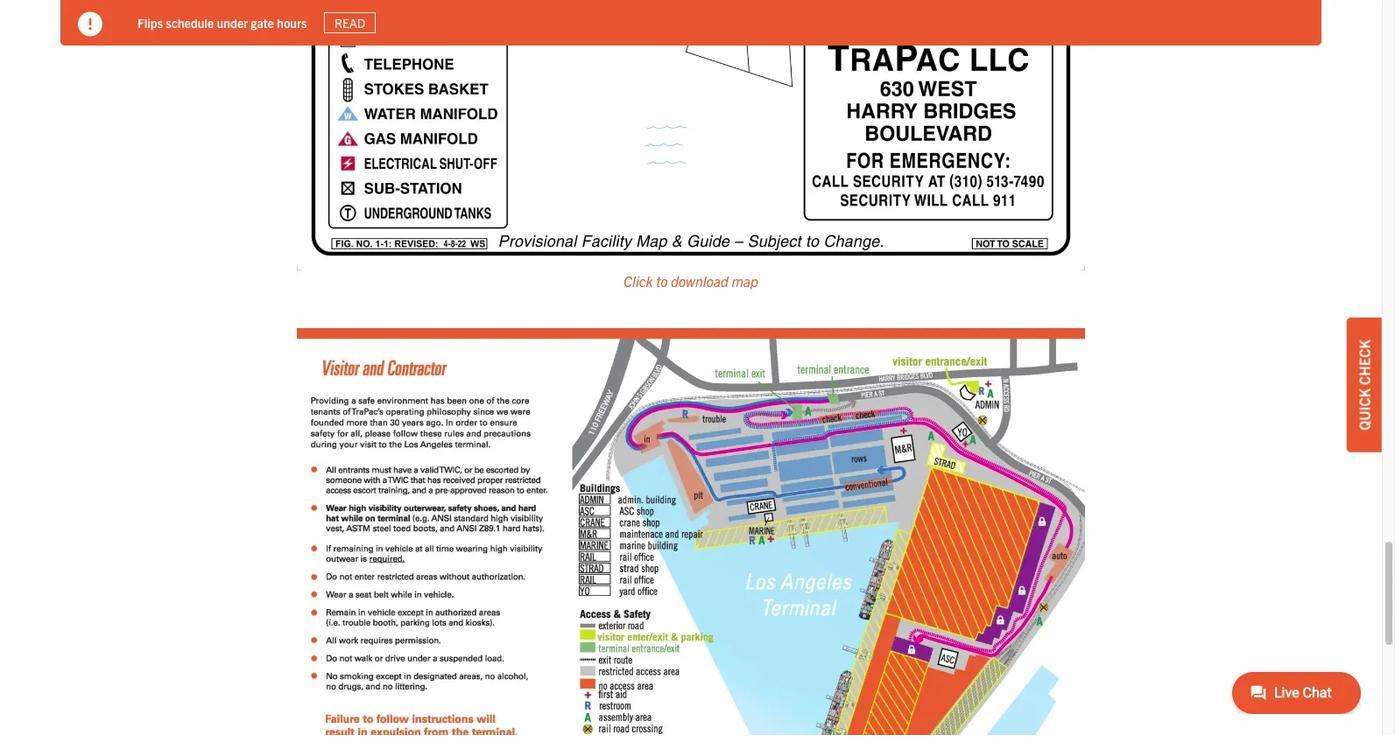 Task type: describe. For each thing, give the bounding box(es) containing it.
click
[[624, 272, 653, 290]]

quick
[[1356, 389, 1374, 431]]

click to download map
[[624, 272, 759, 290]]

quick check
[[1356, 340, 1374, 431]]

schedule
[[166, 15, 214, 30]]

read link
[[325, 12, 376, 33]]

map
[[732, 272, 759, 290]]

solid image
[[78, 12, 103, 37]]

check
[[1356, 340, 1374, 386]]

download
[[671, 272, 729, 290]]

flips schedule under gate hours
[[138, 15, 307, 30]]

click to download map link
[[624, 272, 759, 290]]



Task type: locate. For each thing, give the bounding box(es) containing it.
gate
[[251, 15, 274, 30]]

hours
[[277, 15, 307, 30]]

read
[[335, 15, 366, 31]]

under
[[217, 15, 248, 30]]

to
[[656, 272, 668, 290]]

flips
[[138, 15, 163, 30]]

quick check link
[[1348, 318, 1383, 453]]



